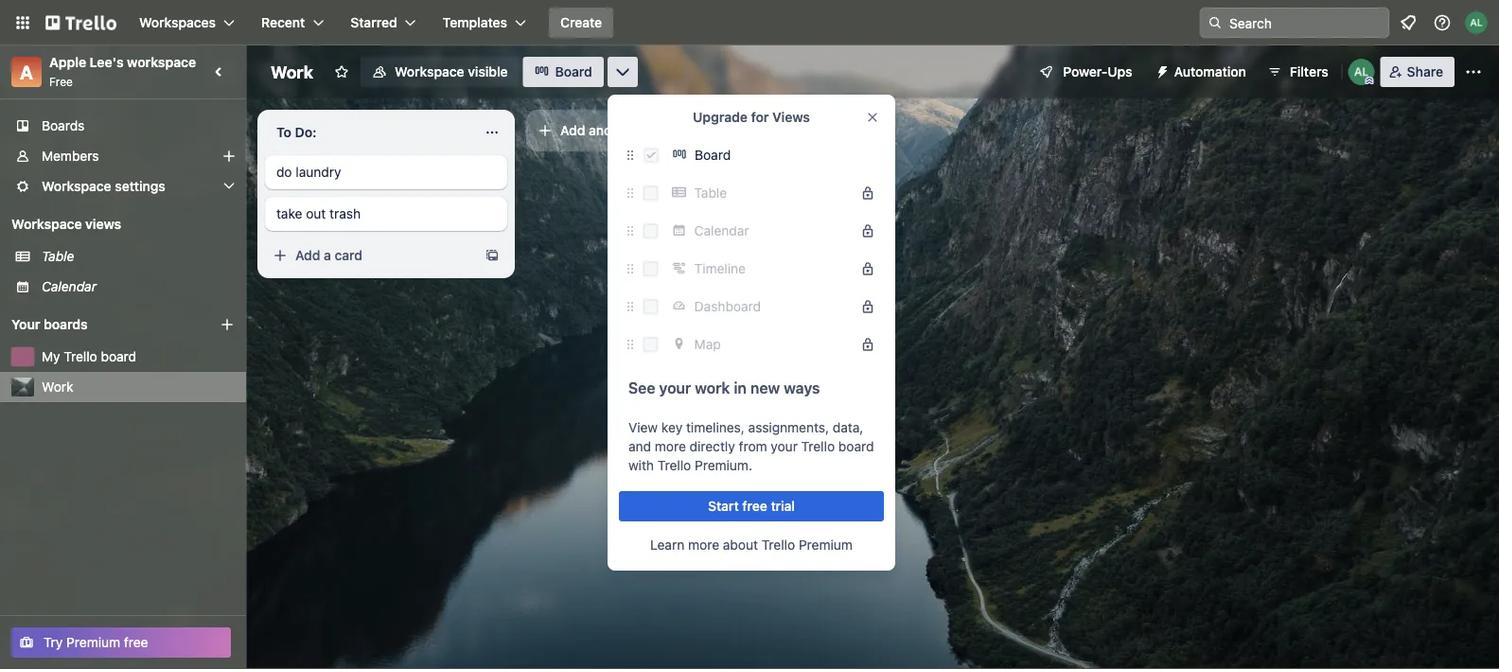 Task type: describe. For each thing, give the bounding box(es) containing it.
templates button
[[431, 8, 538, 38]]

do:
[[295, 124, 317, 140]]

from
[[739, 439, 767, 454]]

views
[[772, 109, 810, 125]]

0 vertical spatial your
[[659, 379, 691, 397]]

my
[[42, 349, 60, 364]]

data,
[[833, 420, 863, 435]]

your
[[11, 317, 40, 332]]

power-ups
[[1063, 64, 1132, 79]]

work inside board name text box
[[271, 62, 313, 82]]

show menu image
[[1464, 62, 1483, 81]]

laundry
[[296, 164, 341, 180]]

filters button
[[1261, 57, 1334, 87]]

with
[[628, 458, 654, 473]]

templates
[[443, 15, 507, 30]]

sm image
[[1148, 57, 1174, 83]]

To Do: text field
[[265, 117, 473, 148]]

apple
[[49, 54, 86, 70]]

search image
[[1208, 15, 1223, 30]]

trial
[[771, 498, 795, 514]]

0 vertical spatial board link
[[523, 57, 604, 87]]

table inside 'link'
[[42, 248, 74, 264]]

assignments,
[[748, 420, 829, 435]]

boards
[[42, 118, 85, 133]]

workspace visible button
[[361, 57, 519, 87]]

back to home image
[[45, 8, 116, 38]]

table link
[[42, 247, 235, 266]]

add for add a card
[[295, 247, 320, 263]]

to do:
[[276, 124, 317, 140]]

filters
[[1290, 64, 1328, 79]]

apple lee (applelee29) image inside primary 'element'
[[1465, 11, 1488, 34]]

your inside the view key timelines, assignments, data, and more directly from your trello board with trello premium.
[[771, 439, 798, 454]]

0 vertical spatial table
[[694, 185, 727, 201]]

do
[[276, 164, 292, 180]]

power-
[[1063, 64, 1108, 79]]

automation
[[1174, 64, 1246, 79]]

workspaces button
[[128, 8, 246, 38]]

work
[[695, 379, 730, 397]]

primary element
[[0, 0, 1499, 45]]

map
[[694, 336, 721, 352]]

work link
[[42, 378, 235, 397]]

apple lee's workspace free
[[49, 54, 196, 88]]

another
[[589, 123, 637, 138]]

members
[[42, 148, 99, 164]]

view
[[628, 420, 658, 435]]

starred
[[350, 15, 397, 30]]

take out trash link
[[276, 204, 496, 223]]

dashboard
[[694, 299, 761, 314]]

see your work in new ways
[[628, 379, 820, 397]]

1 vertical spatial more
[[688, 537, 719, 553]]

views
[[85, 216, 121, 232]]

free
[[49, 75, 73, 88]]

your boards
[[11, 317, 88, 332]]

add for add another list
[[560, 123, 585, 138]]

start free trial
[[708, 498, 795, 514]]

0 notifications image
[[1397, 11, 1420, 34]]

trash
[[329, 206, 361, 221]]

workspace settings button
[[0, 171, 246, 202]]

learn more about trello premium
[[650, 537, 853, 553]]

do laundry
[[276, 164, 341, 180]]

Board name text field
[[261, 57, 323, 87]]

board for the board link to the bottom
[[695, 147, 731, 163]]

settings
[[115, 178, 165, 194]]

a
[[20, 61, 33, 83]]

ups
[[1108, 64, 1132, 79]]

customize views image
[[613, 62, 632, 81]]

workspace settings
[[42, 178, 165, 194]]

a
[[324, 247, 331, 263]]

workspace navigation collapse icon image
[[206, 59, 233, 85]]

apple lee's workspace link
[[49, 54, 196, 70]]

create from template… image
[[485, 248, 500, 263]]

try premium free button
[[11, 627, 231, 658]]

card
[[335, 247, 363, 263]]

share
[[1407, 64, 1443, 79]]

add another list button
[[526, 110, 784, 151]]

in
[[734, 379, 747, 397]]



Task type: locate. For each thing, give the bounding box(es) containing it.
apple lee (applelee29) image right open information menu image
[[1465, 11, 1488, 34]]

workspace down "members"
[[42, 178, 111, 194]]

start free trial link
[[619, 491, 884, 521]]

recent
[[261, 15, 305, 30]]

premium down start free trial link
[[799, 537, 853, 553]]

workspace inside popup button
[[42, 178, 111, 194]]

table down workspace views
[[42, 248, 74, 264]]

0 vertical spatial add
[[560, 123, 585, 138]]

free right 'try'
[[124, 635, 148, 650]]

1 vertical spatial board
[[695, 147, 731, 163]]

add left another
[[560, 123, 585, 138]]

1 horizontal spatial premium
[[799, 537, 853, 553]]

1 vertical spatial apple lee (applelee29) image
[[1348, 59, 1375, 85]]

more
[[655, 439, 686, 454], [688, 537, 719, 553]]

workspace for workspace views
[[11, 216, 82, 232]]

to
[[276, 124, 291, 140]]

directly
[[690, 439, 735, 454]]

a link
[[11, 57, 42, 87]]

board link
[[523, 57, 604, 87], [666, 140, 884, 170]]

star or unstar board image
[[334, 64, 349, 79]]

add another list
[[560, 123, 659, 138]]

0 horizontal spatial board link
[[523, 57, 604, 87]]

0 horizontal spatial more
[[655, 439, 686, 454]]

upgrade for views
[[693, 109, 810, 125]]

0 horizontal spatial apple lee (applelee29) image
[[1348, 59, 1375, 85]]

try
[[44, 635, 63, 650]]

1 horizontal spatial more
[[688, 537, 719, 553]]

try premium free
[[44, 635, 148, 650]]

more right learn
[[688, 537, 719, 553]]

0 horizontal spatial free
[[124, 635, 148, 650]]

create button
[[549, 8, 613, 38]]

workspace left views at the top
[[11, 216, 82, 232]]

1 vertical spatial free
[[124, 635, 148, 650]]

workspace for workspace visible
[[395, 64, 464, 79]]

work down recent dropdown button
[[271, 62, 313, 82]]

power-ups button
[[1025, 57, 1144, 87]]

board inside the view key timelines, assignments, data, and more directly from your trello board with trello premium.
[[838, 439, 874, 454]]

1 horizontal spatial free
[[742, 498, 767, 514]]

0 horizontal spatial add
[[295, 247, 320, 263]]

ways
[[784, 379, 820, 397]]

1 horizontal spatial apple lee (applelee29) image
[[1465, 11, 1488, 34]]

1 horizontal spatial board
[[695, 147, 731, 163]]

board down data,
[[838, 439, 874, 454]]

1 vertical spatial premium
[[66, 635, 120, 650]]

more down key
[[655, 439, 686, 454]]

0 horizontal spatial premium
[[66, 635, 120, 650]]

automation button
[[1148, 57, 1258, 87]]

1 vertical spatial calendar
[[42, 279, 97, 294]]

board
[[101, 349, 136, 364], [838, 439, 874, 454]]

upgrade
[[693, 109, 748, 125]]

0 vertical spatial workspace
[[395, 64, 464, 79]]

1 horizontal spatial board
[[838, 439, 874, 454]]

1 vertical spatial your
[[771, 439, 798, 454]]

0 horizontal spatial your
[[659, 379, 691, 397]]

1 horizontal spatial table
[[694, 185, 727, 201]]

1 vertical spatial board
[[838, 439, 874, 454]]

0 horizontal spatial table
[[42, 248, 74, 264]]

calendar up boards
[[42, 279, 97, 294]]

timelines,
[[686, 420, 745, 435]]

your right see
[[659, 379, 691, 397]]

out
[[306, 206, 326, 221]]

add
[[560, 123, 585, 138], [295, 247, 320, 263]]

2 vertical spatial workspace
[[11, 216, 82, 232]]

workspace left the visible
[[395, 64, 464, 79]]

timeline
[[694, 261, 746, 276]]

board left customize views image
[[555, 64, 592, 79]]

1 vertical spatial table
[[42, 248, 74, 264]]

0 vertical spatial premium
[[799, 537, 853, 553]]

premium.
[[695, 458, 752, 473]]

board link down 'for'
[[666, 140, 884, 170]]

this member is an admin of this board. image
[[1365, 77, 1374, 85]]

0 vertical spatial calendar
[[694, 223, 749, 238]]

premium inside button
[[66, 635, 120, 650]]

workspace inside button
[[395, 64, 464, 79]]

table up timeline
[[694, 185, 727, 201]]

trello right about
[[762, 537, 795, 553]]

recent button
[[250, 8, 335, 38]]

calendar link
[[42, 277, 235, 296]]

starred button
[[339, 8, 427, 38]]

apple lee (applelee29) image right filters
[[1348, 59, 1375, 85]]

workspace for workspace settings
[[42, 178, 111, 194]]

your down assignments,
[[771, 439, 798, 454]]

lee's
[[90, 54, 124, 70]]

calendar
[[694, 223, 749, 238], [42, 279, 97, 294]]

calendar up timeline
[[694, 223, 749, 238]]

key
[[661, 420, 683, 435]]

0 vertical spatial board
[[101, 349, 136, 364]]

more inside the view key timelines, assignments, data, and more directly from your trello board with trello premium.
[[655, 439, 686, 454]]

visible
[[468, 64, 508, 79]]

add left a
[[295, 247, 320, 263]]

workspace views
[[11, 216, 121, 232]]

for
[[751, 109, 769, 125]]

new
[[750, 379, 780, 397]]

add board image
[[220, 317, 235, 332]]

free left trial
[[742, 498, 767, 514]]

your
[[659, 379, 691, 397], [771, 439, 798, 454]]

trello right my
[[64, 349, 97, 364]]

about
[[723, 537, 758, 553]]

your boards with 2 items element
[[11, 313, 191, 336]]

1 horizontal spatial your
[[771, 439, 798, 454]]

add a card button
[[265, 240, 477, 271]]

take out trash
[[276, 206, 361, 221]]

and
[[628, 439, 651, 454]]

learn more about trello premium link
[[650, 536, 853, 555]]

0 horizontal spatial board
[[555, 64, 592, 79]]

share button
[[1380, 57, 1455, 87]]

start
[[708, 498, 739, 514]]

0 vertical spatial free
[[742, 498, 767, 514]]

board
[[555, 64, 592, 79], [695, 147, 731, 163]]

boards link
[[0, 111, 246, 141]]

1 horizontal spatial add
[[560, 123, 585, 138]]

apple lee (applelee29) image
[[1465, 11, 1488, 34], [1348, 59, 1375, 85]]

premium
[[799, 537, 853, 553], [66, 635, 120, 650]]

open information menu image
[[1433, 13, 1452, 32]]

board for the top the board link
[[555, 64, 592, 79]]

see
[[628, 379, 655, 397]]

board up work link
[[101, 349, 136, 364]]

close popover image
[[865, 110, 880, 125]]

workspace visible
[[395, 64, 508, 79]]

work
[[271, 62, 313, 82], [42, 379, 73, 395]]

premium right 'try'
[[66, 635, 120, 650]]

0 horizontal spatial work
[[42, 379, 73, 395]]

learn
[[650, 537, 685, 553]]

boards
[[44, 317, 88, 332]]

trello down assignments,
[[801, 439, 835, 454]]

add a card
[[295, 247, 363, 263]]

trello right with
[[658, 458, 691, 473]]

1 vertical spatial work
[[42, 379, 73, 395]]

members link
[[0, 141, 246, 171]]

trello
[[64, 349, 97, 364], [801, 439, 835, 454], [658, 458, 691, 473], [762, 537, 795, 553]]

0 vertical spatial work
[[271, 62, 313, 82]]

board down "upgrade"
[[695, 147, 731, 163]]

1 vertical spatial workspace
[[42, 178, 111, 194]]

table
[[694, 185, 727, 201], [42, 248, 74, 264]]

1 vertical spatial add
[[295, 247, 320, 263]]

1 horizontal spatial work
[[271, 62, 313, 82]]

work down my
[[42, 379, 73, 395]]

1 horizontal spatial calendar
[[694, 223, 749, 238]]

Search field
[[1223, 9, 1388, 37]]

1 vertical spatial board link
[[666, 140, 884, 170]]

board link down create button
[[523, 57, 604, 87]]

take
[[276, 206, 302, 221]]

0 vertical spatial board
[[555, 64, 592, 79]]

workspaces
[[139, 15, 216, 30]]

free
[[742, 498, 767, 514], [124, 635, 148, 650]]

1 horizontal spatial board link
[[666, 140, 884, 170]]

view key timelines, assignments, data, and more directly from your trello board with trello premium.
[[628, 420, 874, 473]]

create
[[560, 15, 602, 30]]

0 vertical spatial more
[[655, 439, 686, 454]]

my trello board
[[42, 349, 136, 364]]

list
[[641, 123, 659, 138]]

do laundry link
[[276, 163, 496, 182]]

add inside button
[[560, 123, 585, 138]]

0 vertical spatial apple lee (applelee29) image
[[1465, 11, 1488, 34]]

0 horizontal spatial board
[[101, 349, 136, 364]]

workspace
[[127, 54, 196, 70]]

my trello board link
[[42, 347, 235, 366]]

free inside button
[[124, 635, 148, 650]]

0 horizontal spatial calendar
[[42, 279, 97, 294]]

add inside "button"
[[295, 247, 320, 263]]



Task type: vqa. For each thing, say whether or not it's contained in the screenshot.
ADD ANOTHER LIST
yes



